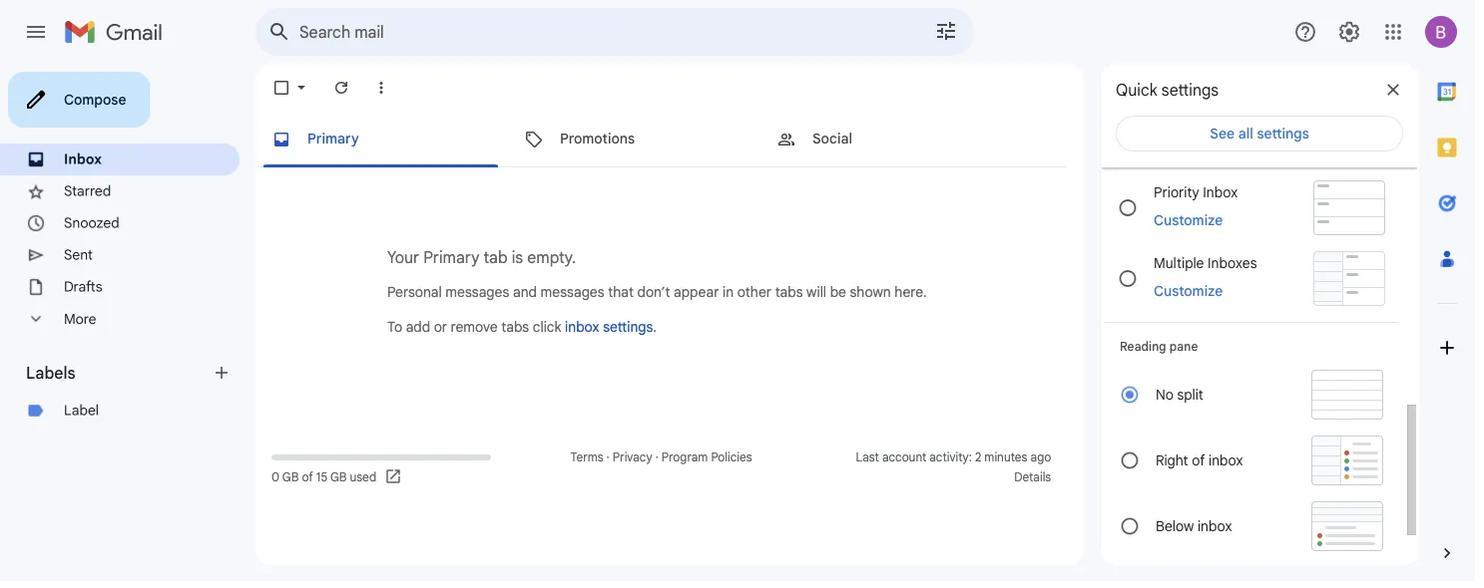 Task type: locate. For each thing, give the bounding box(es) containing it.
2 horizontal spatial settings
[[1257, 125, 1309, 142]]

is
[[512, 248, 523, 268]]

labels navigation
[[0, 64, 255, 582]]

1 horizontal spatial tab list
[[1419, 64, 1475, 510]]

gmail image
[[64, 12, 173, 52]]

refresh image
[[331, 78, 351, 98]]

customize button
[[1142, 209, 1235, 233], [1142, 280, 1235, 304]]

customize down multiple
[[1154, 283, 1223, 300]]

gb
[[282, 471, 299, 486], [330, 471, 347, 486]]

0 horizontal spatial gb
[[282, 471, 299, 486]]

1 vertical spatial settings
[[1257, 125, 1309, 142]]

tabs left click
[[501, 319, 529, 336]]

drafts link
[[64, 278, 102, 296]]

messages down 'empty.'
[[540, 284, 604, 301]]

primary
[[307, 130, 359, 148], [423, 248, 479, 268]]

1 customize from the top
[[1154, 212, 1223, 229]]

2 · from the left
[[655, 451, 658, 466]]

promotions
[[560, 130, 635, 148]]

be
[[830, 284, 846, 301]]

inbox right priority
[[1203, 183, 1238, 201]]

customize button down priority inbox
[[1142, 209, 1235, 233]]

None checkbox
[[271, 78, 291, 98]]

customize button down multiple
[[1142, 280, 1235, 304]]

privacy link
[[613, 451, 652, 466]]

ago
[[1030, 451, 1051, 466]]

of right right
[[1192, 452, 1205, 470]]

here.
[[895, 284, 927, 301]]

and
[[513, 284, 537, 301]]

inbox link
[[64, 151, 102, 168]]

starred
[[64, 183, 111, 200]]

label
[[64, 402, 99, 420]]

no
[[1156, 386, 1174, 404]]

right of inbox
[[1156, 452, 1243, 470]]

None search field
[[255, 8, 974, 56]]

details
[[1014, 471, 1051, 486]]

primary inside tab
[[307, 130, 359, 148]]

settings down that
[[603, 319, 653, 336]]

account
[[882, 451, 926, 466]]

of
[[1192, 452, 1205, 470], [302, 471, 313, 486]]

inbox right click
[[565, 319, 599, 336]]

settings
[[1161, 80, 1219, 100], [1257, 125, 1309, 142], [603, 319, 653, 336]]

inbox up the starred at the top left of the page
[[64, 151, 102, 168]]

priority
[[1154, 183, 1199, 201]]

labels heading
[[26, 363, 212, 383]]

messages down your primary tab is empty.
[[445, 284, 509, 301]]

0 vertical spatial inbox
[[64, 151, 102, 168]]

starred link
[[64, 183, 111, 200]]

pane
[[1169, 339, 1198, 354]]

messages
[[445, 284, 509, 301], [540, 284, 604, 301]]

0 horizontal spatial ·
[[606, 451, 610, 466]]

reading
[[1120, 339, 1166, 354]]

settings inside your primary tab is empty. main content
[[603, 319, 653, 336]]

· right privacy link
[[655, 451, 658, 466]]

remove
[[451, 319, 498, 336]]

appear
[[674, 284, 719, 301]]

inbox
[[565, 319, 599, 336], [1209, 452, 1243, 470], [1198, 518, 1232, 536]]

minutes
[[984, 451, 1027, 466]]

search mail image
[[261, 14, 297, 50]]

customize down priority inbox
[[1154, 212, 1223, 229]]

terms link
[[570, 451, 603, 466]]

customize button for multiple
[[1142, 280, 1235, 304]]

priority inbox
[[1154, 183, 1238, 201]]

0 vertical spatial customize
[[1154, 212, 1223, 229]]

primary down "refresh" icon at the left
[[307, 130, 359, 148]]

gb right "0"
[[282, 471, 299, 486]]

0 vertical spatial settings
[[1161, 80, 1219, 100]]

1 vertical spatial customize
[[1154, 283, 1223, 300]]

more image
[[371, 78, 391, 98]]

that
[[608, 284, 634, 301]]

details link
[[1014, 471, 1051, 486]]

to
[[387, 319, 402, 336]]

tab list
[[1419, 64, 1475, 510], [255, 112, 1068, 168]]

0 horizontal spatial primary
[[307, 130, 359, 148]]

1 horizontal spatial of
[[1192, 452, 1205, 470]]

1 horizontal spatial tabs
[[775, 284, 803, 301]]

settings right quick
[[1161, 80, 1219, 100]]

1 vertical spatial inbox
[[1203, 183, 1238, 201]]

main menu image
[[24, 20, 48, 44]]

multiple inboxes
[[1154, 254, 1257, 272]]

0 horizontal spatial tabs
[[501, 319, 529, 336]]

in
[[723, 284, 734, 301]]

will
[[806, 284, 826, 301]]

1 horizontal spatial primary
[[423, 248, 479, 268]]

your primary tab is empty.
[[387, 248, 576, 268]]

2 vertical spatial settings
[[603, 319, 653, 336]]

0
[[271, 471, 279, 486]]

1 horizontal spatial inbox
[[1203, 183, 1238, 201]]

click
[[533, 319, 561, 336]]

policies
[[711, 451, 752, 466]]

2 customize from the top
[[1154, 283, 1223, 300]]

inbox right right
[[1209, 452, 1243, 470]]

tabs
[[775, 284, 803, 301], [501, 319, 529, 336]]

primary tab
[[255, 112, 506, 168]]

.
[[653, 319, 657, 336]]

privacy
[[613, 451, 652, 466]]

quick
[[1116, 80, 1157, 100]]

2 customize button from the top
[[1142, 280, 1235, 304]]

more
[[64, 311, 96, 328]]

0 horizontal spatial messages
[[445, 284, 509, 301]]

gb right 15
[[330, 471, 347, 486]]

primary left tab
[[423, 248, 479, 268]]

compose button
[[8, 72, 150, 128]]

2 gb from the left
[[330, 471, 347, 486]]

inbox right the below
[[1198, 518, 1232, 536]]

inbox
[[64, 151, 102, 168], [1203, 183, 1238, 201]]

0 horizontal spatial tab list
[[255, 112, 1068, 168]]

15
[[316, 471, 327, 486]]

no split
[[1156, 386, 1204, 404]]

0 gb of 15 gb used
[[271, 471, 376, 486]]

tabs left will
[[775, 284, 803, 301]]

1 customize button from the top
[[1142, 209, 1235, 233]]

0 vertical spatial of
[[1192, 452, 1205, 470]]

1 vertical spatial of
[[302, 471, 313, 486]]

snoozed
[[64, 215, 119, 232]]

1 horizontal spatial ·
[[655, 451, 658, 466]]

1 horizontal spatial messages
[[540, 284, 604, 301]]

1 vertical spatial customize button
[[1142, 280, 1235, 304]]

used
[[350, 471, 376, 486]]

0 horizontal spatial inbox
[[64, 151, 102, 168]]

reading pane
[[1120, 339, 1198, 354]]

add
[[406, 319, 430, 336]]

0 horizontal spatial settings
[[603, 319, 653, 336]]

program policies link
[[661, 451, 752, 466]]

social
[[812, 130, 852, 148]]

inbox inside labels navigation
[[64, 151, 102, 168]]

program
[[661, 451, 708, 466]]

·
[[606, 451, 610, 466], [655, 451, 658, 466]]

· right terms
[[606, 451, 610, 466]]

1 horizontal spatial gb
[[330, 471, 347, 486]]

your primary tab is empty. main content
[[255, 112, 1068, 432]]

all
[[1238, 125, 1253, 142]]

of left 15
[[302, 471, 313, 486]]

footer
[[255, 448, 1068, 488]]

0 vertical spatial customize button
[[1142, 209, 1235, 233]]

or
[[434, 319, 447, 336]]

terms · privacy · program policies
[[570, 451, 752, 466]]

customize
[[1154, 212, 1223, 229], [1154, 283, 1223, 300]]

below
[[1156, 518, 1194, 536]]

1 · from the left
[[606, 451, 610, 466]]

0 vertical spatial primary
[[307, 130, 359, 148]]

0 vertical spatial inbox
[[565, 319, 599, 336]]

settings inside 'button'
[[1257, 125, 1309, 142]]

settings right all
[[1257, 125, 1309, 142]]



Task type: describe. For each thing, give the bounding box(es) containing it.
advanced search options image
[[926, 11, 966, 51]]

to add or remove tabs click inbox settings .
[[387, 319, 657, 336]]

0 horizontal spatial of
[[302, 471, 313, 486]]

last
[[856, 451, 879, 466]]

customize button for priority
[[1142, 209, 1235, 233]]

your
[[387, 248, 419, 268]]

support image
[[1293, 20, 1317, 44]]

other
[[737, 284, 772, 301]]

split
[[1177, 386, 1204, 404]]

reading pane element
[[1120, 339, 1383, 354]]

sent
[[64, 247, 93, 264]]

multiple
[[1154, 254, 1204, 272]]

see
[[1210, 125, 1235, 142]]

terms
[[570, 451, 603, 466]]

shown
[[850, 284, 891, 301]]

Search mail text field
[[299, 22, 878, 42]]

1 horizontal spatial settings
[[1161, 80, 1219, 100]]

compose
[[64, 91, 126, 108]]

1 vertical spatial inbox
[[1209, 452, 1243, 470]]

snoozed link
[[64, 215, 119, 232]]

activity:
[[929, 451, 972, 466]]

1 vertical spatial tabs
[[501, 319, 529, 336]]

empty.
[[527, 248, 576, 268]]

label link
[[64, 402, 99, 420]]

2 messages from the left
[[540, 284, 604, 301]]

sent link
[[64, 247, 93, 264]]

follow link to manage storage image
[[384, 468, 404, 488]]

drafts
[[64, 278, 102, 296]]

social tab
[[760, 112, 1012, 168]]

labels
[[26, 363, 75, 383]]

promotions tab
[[508, 112, 759, 168]]

see all settings
[[1210, 125, 1309, 142]]

don't
[[637, 284, 670, 301]]

last account activity: 2 minutes ago details
[[856, 451, 1051, 486]]

right
[[1156, 452, 1188, 470]]

settings image
[[1337, 20, 1361, 44]]

1 messages from the left
[[445, 284, 509, 301]]

customize for multiple
[[1154, 283, 1223, 300]]

quick settings element
[[1116, 80, 1219, 116]]

customize for priority
[[1154, 212, 1223, 229]]

2
[[975, 451, 981, 466]]

inboxes
[[1208, 254, 1257, 272]]

see all settings button
[[1116, 116, 1403, 152]]

tab
[[484, 248, 508, 268]]

tab list containing primary
[[255, 112, 1068, 168]]

0 vertical spatial tabs
[[775, 284, 803, 301]]

footer containing terms
[[255, 448, 1068, 488]]

inbox inside your primary tab is empty. main content
[[565, 319, 599, 336]]

1 gb from the left
[[282, 471, 299, 486]]

personal
[[387, 284, 442, 301]]

quick settings
[[1116, 80, 1219, 100]]

1 vertical spatial primary
[[423, 248, 479, 268]]

below inbox
[[1156, 518, 1232, 536]]

2 vertical spatial inbox
[[1198, 518, 1232, 536]]

more button
[[0, 303, 240, 335]]

personal messages and messages that don't appear in other tabs will be shown here.
[[387, 284, 927, 301]]



Task type: vqa. For each thing, say whether or not it's contained in the screenshot.
second Sep 11 from the bottom of the main content containing Newest
no



